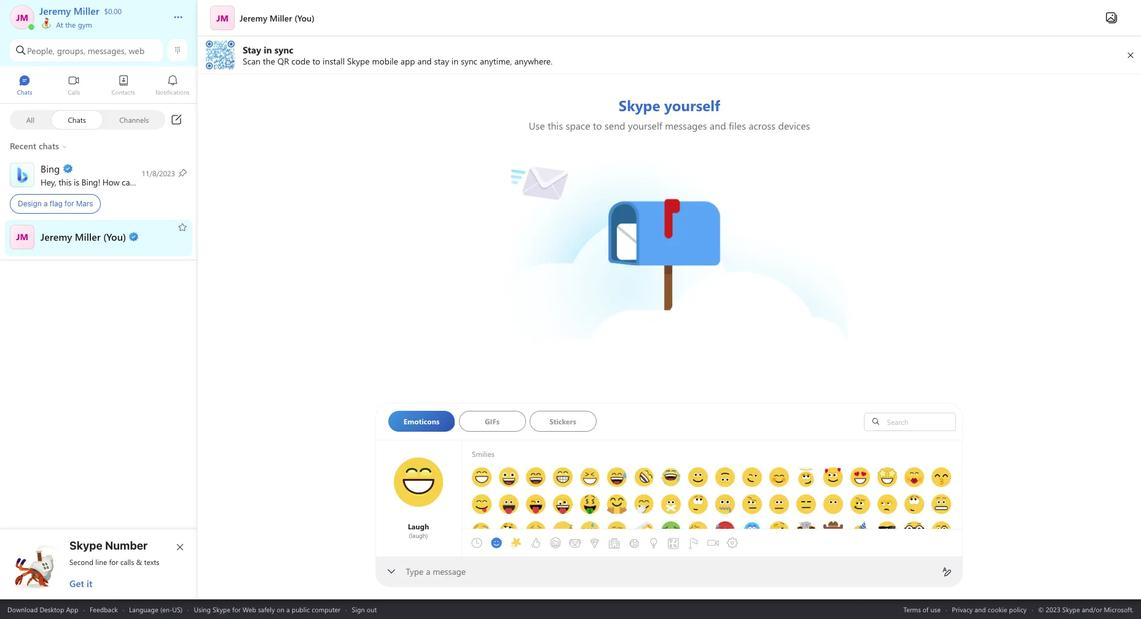 Task type: describe. For each thing, give the bounding box(es) containing it.
privacy and cookie policy
[[952, 605, 1027, 614]]

Search text field
[[884, 416, 953, 428]]

people,
[[27, 45, 55, 56]]

texts
[[144, 558, 159, 567]]

web
[[129, 45, 145, 56]]

privacy
[[952, 605, 973, 614]]

today?
[[175, 176, 200, 188]]

using skype for web safely on a public computer link
[[194, 605, 341, 614]]

language (en-us)
[[129, 605, 183, 614]]

1 horizontal spatial skype
[[213, 605, 230, 614]]

hey, this is bing ! how can i help you today?
[[41, 176, 202, 188]]

get
[[69, 578, 84, 590]]

you
[[160, 176, 173, 188]]

get it
[[69, 578, 92, 590]]

privacy and cookie policy link
[[952, 605, 1027, 614]]

using skype for web safely on a public computer
[[194, 605, 341, 614]]

0 vertical spatial tab list
[[0, 69, 197, 103]]

of
[[923, 605, 929, 614]]

feedback
[[90, 605, 118, 614]]

us)
[[172, 605, 183, 614]]

channels
[[119, 115, 149, 124]]

people, groups, messages, web
[[27, 45, 145, 56]]

terms of use
[[904, 605, 941, 614]]

a for flag
[[44, 199, 48, 208]]

sign out
[[352, 605, 377, 614]]

for for using skype for web safely on a public computer
[[232, 605, 241, 614]]

people, groups, messages, web button
[[10, 39, 163, 61]]

on
[[277, 605, 285, 614]]

help
[[141, 176, 157, 188]]

how
[[103, 176, 120, 188]]

Type a message text field
[[407, 566, 932, 579]]

line
[[96, 558, 107, 567]]

design
[[18, 199, 42, 208]]

cookie
[[988, 605, 1008, 614]]

out
[[367, 605, 377, 614]]

the
[[65, 20, 76, 30]]

a for message
[[426, 566, 431, 578]]

terms
[[904, 605, 921, 614]]

type a message
[[406, 566, 466, 578]]

design a flag for mars
[[18, 199, 93, 208]]

&
[[136, 558, 142, 567]]

(en-
[[160, 605, 172, 614]]

hey,
[[41, 176, 56, 188]]

message
[[433, 566, 466, 578]]

it
[[87, 578, 92, 590]]

all
[[26, 115, 35, 124]]

at
[[56, 20, 63, 30]]

2 vertical spatial a
[[286, 605, 290, 614]]

use
[[931, 605, 941, 614]]

mars
[[76, 199, 93, 208]]

bing
[[82, 176, 98, 188]]

at the gym button
[[39, 17, 161, 30]]

flag
[[50, 199, 63, 208]]

second line for calls & texts
[[69, 558, 159, 567]]



Task type: vqa. For each thing, say whether or not it's contained in the screenshot.
TELL ME A JOKE button at the bottom of the page
no



Task type: locate. For each thing, give the bounding box(es) containing it.
feedback link
[[90, 605, 118, 614]]

web
[[243, 605, 256, 614]]

1 vertical spatial a
[[426, 566, 431, 578]]

this
[[59, 176, 72, 188]]

0 vertical spatial for
[[65, 199, 74, 208]]

second
[[69, 558, 93, 567]]

language (en-us) link
[[129, 605, 183, 614]]

skype right using on the bottom left of page
[[213, 605, 230, 614]]

0 vertical spatial a
[[44, 199, 48, 208]]

calls
[[120, 558, 134, 567]]

type
[[406, 566, 424, 578]]

for for second line for calls & texts
[[109, 558, 118, 567]]

2 vertical spatial tab list
[[467, 513, 742, 574]]

1 vertical spatial skype
[[213, 605, 230, 614]]

download desktop app
[[7, 605, 78, 614]]

0 horizontal spatial for
[[65, 199, 74, 208]]

groups,
[[57, 45, 85, 56]]

2 horizontal spatial a
[[426, 566, 431, 578]]

for
[[65, 199, 74, 208], [109, 558, 118, 567], [232, 605, 241, 614]]

for inside skype number element
[[109, 558, 118, 567]]

for right flag
[[65, 199, 74, 208]]

desktop
[[40, 605, 64, 614]]

chats
[[68, 115, 86, 124]]

computer
[[312, 605, 341, 614]]

can
[[122, 176, 135, 188]]

for left web
[[232, 605, 241, 614]]

a
[[44, 199, 48, 208], [426, 566, 431, 578], [286, 605, 290, 614]]

a right on at the left bottom of the page
[[286, 605, 290, 614]]

skype number
[[69, 540, 148, 553]]

download desktop app link
[[7, 605, 78, 614]]

tab list
[[0, 69, 197, 103], [388, 411, 842, 436], [467, 513, 742, 574]]

0 horizontal spatial a
[[44, 199, 48, 208]]

a left flag
[[44, 199, 48, 208]]

1 vertical spatial tab list
[[388, 411, 842, 436]]

terms of use link
[[904, 605, 941, 614]]

messages,
[[88, 45, 126, 56]]

sign
[[352, 605, 365, 614]]

skype up second
[[69, 540, 103, 553]]

at the gym
[[54, 20, 92, 30]]

1 horizontal spatial a
[[286, 605, 290, 614]]

is
[[74, 176, 79, 188]]

number
[[105, 540, 148, 553]]

0 horizontal spatial skype
[[69, 540, 103, 553]]

skype number element
[[10, 540, 187, 590]]

language
[[129, 605, 158, 614]]

sign out link
[[352, 605, 377, 614]]

and
[[975, 605, 986, 614]]

!
[[98, 176, 100, 188]]

2 vertical spatial for
[[232, 605, 241, 614]]

1 vertical spatial for
[[109, 558, 118, 567]]

app
[[66, 605, 78, 614]]

for right line
[[109, 558, 118, 567]]

2 horizontal spatial for
[[232, 605, 241, 614]]

public
[[292, 605, 310, 614]]

policy
[[1010, 605, 1027, 614]]

0 vertical spatial skype
[[69, 540, 103, 553]]

gym
[[78, 20, 92, 30]]

using
[[194, 605, 211, 614]]

safely
[[258, 605, 275, 614]]

i
[[137, 176, 139, 188]]

skype
[[69, 540, 103, 553], [213, 605, 230, 614]]

a right type
[[426, 566, 431, 578]]

download
[[7, 605, 38, 614]]

1 horizontal spatial for
[[109, 558, 118, 567]]



